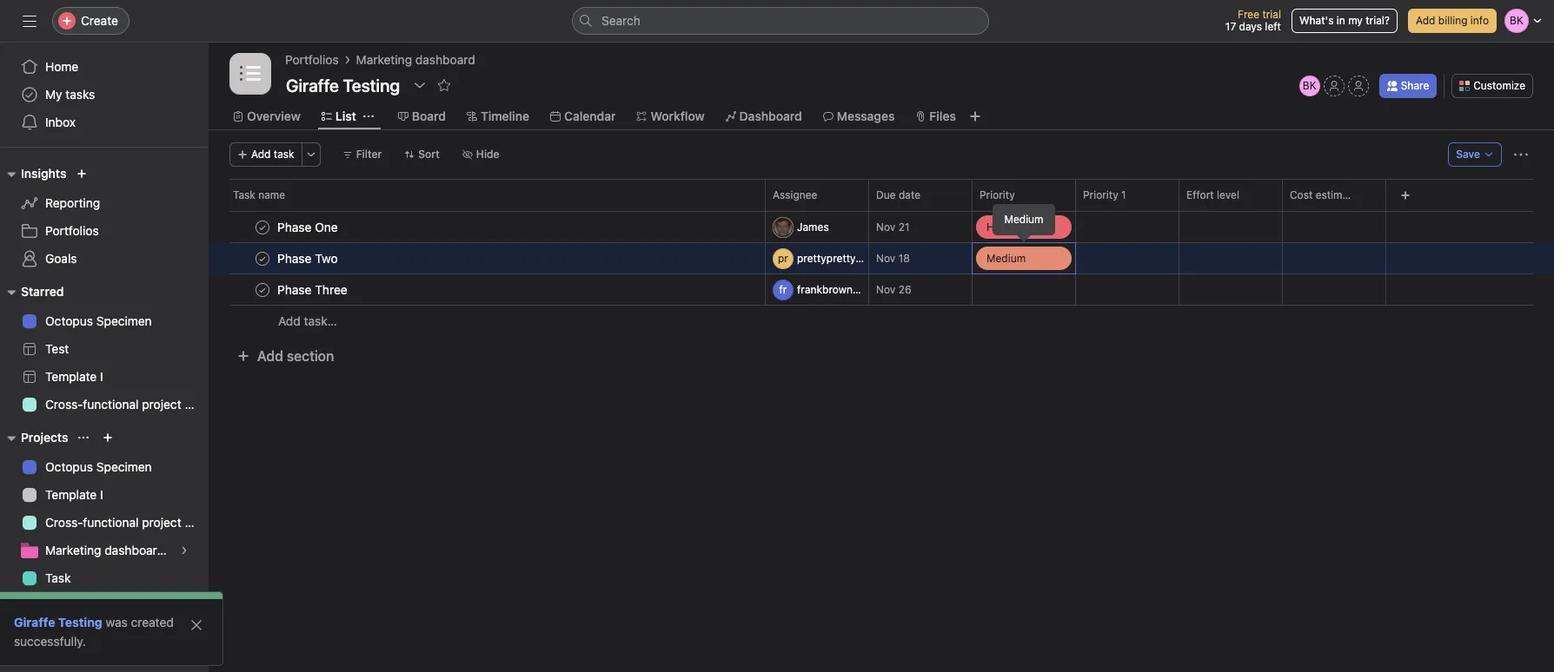 Task type: describe. For each thing, give the bounding box(es) containing it.
what's
[[1300, 14, 1334, 27]]

completed image for pr
[[252, 248, 273, 269]]

octopus specimen for test
[[45, 314, 152, 329]]

0 vertical spatial marketing dashboard
[[356, 52, 475, 67]]

row containing task name
[[209, 179, 1554, 211]]

add billing info button
[[1408, 9, 1497, 33]]

functional inside starred element
[[83, 397, 139, 412]]

timeline
[[481, 109, 529, 123]]

0 vertical spatial marketing
[[356, 52, 412, 67]]

insights element
[[0, 158, 209, 276]]

projects button
[[0, 428, 68, 449]]

marketing dashboards
[[45, 543, 171, 558]]

tasks
[[65, 87, 95, 102]]

giraffe up successfully.
[[14, 615, 55, 630]]

list image
[[240, 63, 261, 84]]

hide
[[476, 148, 499, 161]]

project for 'cross-functional project plan' link within the starred element
[[142, 397, 181, 412]]

high button
[[973, 212, 1075, 243]]

bk
[[1303, 79, 1317, 92]]

share
[[1401, 79, 1429, 92]]

my
[[45, 87, 62, 102]]

header untitled section tree grid
[[209, 211, 1554, 337]]

ja
[[778, 220, 789, 233]]

high
[[987, 220, 1009, 233]]

search button
[[572, 7, 989, 35]]

task…
[[304, 314, 337, 329]]

cross- inside starred element
[[45, 397, 83, 412]]

customize
[[1474, 79, 1526, 92]]

files
[[930, 109, 956, 123]]

inbox
[[45, 115, 76, 130]]

Completed checkbox
[[252, 217, 273, 238]]

was
[[106, 615, 128, 630]]

2 — from the left
[[1190, 253, 1198, 264]]

due
[[876, 189, 896, 202]]

details image
[[744, 253, 755, 264]]

overview
[[247, 109, 301, 123]]

marketing dashboard inside projects element
[[45, 599, 164, 614]]

insights button
[[0, 163, 66, 184]]

dashboards
[[105, 543, 171, 558]]

save button
[[1448, 143, 1502, 167]]

task
[[274, 148, 294, 161]]

1 — button from the left
[[1076, 243, 1179, 274]]

template i for 2nd template i link from the bottom
[[45, 369, 103, 384]]

days
[[1239, 20, 1262, 33]]

cost
[[1290, 189, 1313, 202]]

task name
[[233, 189, 285, 202]]

home link
[[10, 53, 198, 81]]

effort level
[[1187, 189, 1240, 202]]

customize button
[[1452, 74, 1533, 98]]

due date
[[876, 189, 921, 202]]

add task…
[[278, 314, 337, 329]]

successfully.
[[14, 635, 86, 649]]

cross-functional project plan link inside starred element
[[10, 391, 208, 419]]

new image
[[77, 169, 87, 179]]

pr button
[[773, 248, 865, 269]]

timeline link
[[467, 107, 529, 126]]

my
[[1348, 14, 1363, 27]]

specimen for template i
[[96, 460, 152, 475]]

share button
[[1379, 74, 1437, 98]]

messages
[[837, 109, 895, 123]]

sort
[[418, 148, 440, 161]]

nov 26
[[876, 283, 911, 296]]

phase one cell
[[209, 211, 766, 243]]

fr
[[779, 283, 787, 296]]

level
[[1217, 189, 1240, 202]]

Phase One text field
[[274, 219, 343, 236]]

18
[[899, 252, 910, 265]]

add task
[[251, 148, 294, 161]]

1 — from the left
[[1087, 253, 1094, 264]]

add task… row
[[209, 305, 1554, 337]]

fr button
[[773, 279, 865, 300]]

test link
[[10, 336, 198, 363]]

priority for priority
[[980, 189, 1015, 202]]

board link
[[398, 107, 446, 126]]

completed checkbox for fr
[[252, 279, 273, 300]]

0 vertical spatial marketing dashboard link
[[356, 50, 475, 70]]

0 vertical spatial portfolios
[[285, 52, 339, 67]]

more actions image for add task button
[[306, 150, 316, 160]]

— text field for high
[[1290, 222, 1386, 235]]

add tab image
[[968, 110, 982, 123]]

calendar link
[[550, 107, 616, 126]]

nov for nov 26
[[876, 283, 896, 296]]

add section
[[257, 349, 334, 364]]

new project or portfolio image
[[103, 433, 113, 443]]

search list box
[[572, 7, 989, 35]]

dashboard inside projects element
[[105, 599, 164, 614]]

pr
[[778, 252, 788, 265]]

medium for the 'medium' tooltip at the top
[[1004, 213, 1044, 226]]

created
[[131, 615, 174, 630]]

cross-functional project plan inside projects element
[[45, 515, 208, 530]]

marketing dashboards link
[[10, 537, 198, 565]]

priority 1
[[1083, 189, 1126, 202]]

medium tooltip
[[994, 205, 1054, 240]]

phase two cell
[[209, 243, 766, 275]]

list
[[335, 109, 356, 123]]

portfolios inside "insights" element
[[45, 223, 99, 238]]

1 vertical spatial show options image
[[1361, 190, 1372, 201]]

in
[[1337, 14, 1345, 27]]

free trial 17 days left
[[1226, 8, 1281, 33]]

0 horizontal spatial show options image
[[413, 78, 427, 92]]

cost estimate
[[1290, 189, 1358, 202]]

add field image
[[1400, 190, 1411, 201]]

add task… button
[[278, 312, 337, 331]]

reporting
[[45, 196, 100, 210]]

section
[[287, 349, 334, 364]]

template for 2nd template i link from the top of the page
[[45, 488, 97, 502]]

nov for nov 21
[[876, 221, 896, 234]]

bk button
[[1299, 76, 1320, 96]]

1 horizontal spatial portfolios link
[[285, 50, 339, 70]]

26
[[899, 283, 911, 296]]

functional inside projects element
[[83, 515, 139, 530]]

2 vertical spatial marketing
[[45, 599, 101, 614]]

octopus specimen link for template i
[[10, 454, 198, 482]]

create button
[[52, 7, 129, 35]]

row containing pr
[[209, 243, 1554, 275]]

add for add section
[[257, 349, 283, 364]]

messages link
[[823, 107, 895, 126]]

testing up invite
[[58, 615, 102, 630]]

cross- inside projects element
[[45, 515, 83, 530]]

nov 18
[[876, 252, 910, 265]]

task link
[[10, 565, 198, 593]]

tab actions image
[[363, 111, 374, 122]]

trial?
[[1366, 14, 1390, 27]]



Task type: vqa. For each thing, say whether or not it's contained in the screenshot.
Search list box
yes



Task type: locate. For each thing, give the bounding box(es) containing it.
add left task…
[[278, 314, 301, 329]]

octopus specimen for template i
[[45, 460, 152, 475]]

cross-functional project plan inside starred element
[[45, 397, 208, 412]]

workflow link
[[637, 107, 705, 126]]

specimen inside projects element
[[96, 460, 152, 475]]

1 project from the top
[[142, 397, 181, 412]]

add for add billing info
[[1416, 14, 1436, 27]]

— text field down the "estimate"
[[1290, 222, 1386, 235]]

save
[[1456, 148, 1480, 161]]

testing inside projects element
[[87, 627, 127, 642]]

template i link
[[10, 363, 198, 391], [10, 482, 198, 509]]

priority for priority 1
[[1083, 189, 1118, 202]]

nov 21
[[876, 221, 910, 234]]

0 vertical spatial portfolios link
[[285, 50, 339, 70]]

was created successfully.
[[14, 615, 174, 649]]

completed checkbox for pr
[[252, 248, 273, 269]]

cross-functional project plan up new project or portfolio "image"
[[45, 397, 208, 412]]

portfolios link
[[285, 50, 339, 70], [10, 217, 198, 245]]

1 horizontal spatial more actions image
[[1514, 148, 1528, 162]]

more actions image for save dropdown button
[[1514, 148, 1528, 162]]

projects element
[[0, 422, 209, 652]]

add for add task
[[251, 148, 271, 161]]

— text field
[[1290, 284, 1386, 297]]

testing left created
[[87, 627, 127, 642]]

medium down high
[[987, 252, 1026, 265]]

template for 2nd template i link from the bottom
[[45, 369, 97, 384]]

octopus inside projects element
[[45, 460, 93, 475]]

test
[[45, 342, 69, 356]]

nov for nov 18
[[876, 252, 896, 265]]

priority up high
[[980, 189, 1015, 202]]

template i link up marketing dashboards
[[10, 482, 198, 509]]

show options image right the "estimate"
[[1361, 190, 1372, 201]]

add inside add billing info button
[[1416, 14, 1436, 27]]

1 horizontal spatial —
[[1190, 253, 1198, 264]]

17
[[1226, 20, 1236, 33]]

more actions image right save dropdown button
[[1514, 148, 1528, 162]]

0 horizontal spatial portfolios link
[[10, 217, 198, 245]]

2 octopus specimen link from the top
[[10, 454, 198, 482]]

estimate
[[1316, 189, 1358, 202]]

insights
[[21, 166, 66, 181]]

name
[[258, 189, 285, 202]]

1 vertical spatial octopus specimen
[[45, 460, 152, 475]]

marketing dashboard link inside projects element
[[10, 593, 198, 621]]

0 vertical spatial nov
[[876, 221, 896, 234]]

workflow
[[651, 109, 705, 123]]

0 vertical spatial functional
[[83, 397, 139, 412]]

1 vertical spatial plan
[[185, 515, 208, 530]]

task inside projects element
[[45, 571, 71, 586]]

1 vertical spatial nov
[[876, 252, 896, 265]]

2 cross-functional project plan link from the top
[[10, 509, 208, 537]]

filter
[[356, 148, 382, 161]]

1 horizontal spatial marketing dashboard
[[356, 52, 475, 67]]

2 priority from the left
[[1083, 189, 1118, 202]]

octopus specimen link up test
[[10, 308, 198, 336]]

octopus specimen link inside starred element
[[10, 308, 198, 336]]

portfolios link up list link
[[285, 50, 339, 70]]

functional up new project or portfolio "image"
[[83, 397, 139, 412]]

task for task
[[45, 571, 71, 586]]

i for 2nd template i link from the top of the page
[[100, 488, 103, 502]]

1 vertical spatial template i
[[45, 488, 103, 502]]

medium for medium "popup button"
[[987, 252, 1026, 265]]

1 template i link from the top
[[10, 363, 198, 391]]

0 horizontal spatial —
[[1087, 253, 1094, 264]]

octopus up test
[[45, 314, 93, 329]]

1 vertical spatial dashboard
[[105, 599, 164, 614]]

2 plan from the top
[[185, 515, 208, 530]]

template inside projects element
[[45, 488, 97, 502]]

— text field for medium
[[1290, 253, 1386, 266]]

octopus specimen link down new project or portfolio "image"
[[10, 454, 198, 482]]

completed image inside phase two cell
[[252, 248, 273, 269]]

21
[[899, 221, 910, 234]]

marketing up task link
[[45, 543, 101, 558]]

task left name on the left
[[233, 189, 255, 202]]

template down "show options, current sort, top" image
[[45, 488, 97, 502]]

0 horizontal spatial dashboard
[[105, 599, 164, 614]]

giraffe testing up invite
[[45, 627, 127, 642]]

2 octopus specimen from the top
[[45, 460, 152, 475]]

completed image
[[252, 217, 273, 238], [252, 248, 273, 269]]

template down test
[[45, 369, 97, 384]]

i inside starred element
[[100, 369, 103, 384]]

octopus specimen down new project or portfolio "image"
[[45, 460, 152, 475]]

hide sidebar image
[[23, 14, 37, 28]]

0 vertical spatial i
[[100, 369, 103, 384]]

completed checkbox up completed icon
[[252, 248, 273, 269]]

2 template from the top
[[45, 488, 97, 502]]

0 vertical spatial show options image
[[413, 78, 427, 92]]

1 vertical spatial — text field
[[1290, 253, 1386, 266]]

— button down level
[[1180, 243, 1282, 274]]

1 functional from the top
[[83, 397, 139, 412]]

— text field
[[1290, 222, 1386, 235], [1290, 253, 1386, 266]]

marketing up was created successfully.
[[45, 599, 101, 614]]

dashboard
[[415, 52, 475, 67], [105, 599, 164, 614]]

2 cross-functional project plan from the top
[[45, 515, 208, 530]]

2 i from the top
[[100, 488, 103, 502]]

template i inside starred element
[[45, 369, 103, 384]]

1 i from the top
[[100, 369, 103, 384]]

3 nov from the top
[[876, 283, 896, 296]]

specimen up test 'link'
[[96, 314, 152, 329]]

marketing dashboard link up add to starred image
[[356, 50, 475, 70]]

marketing dashboard link down marketing dashboards link
[[10, 593, 198, 621]]

portfolios up list link
[[285, 52, 339, 67]]

1 vertical spatial portfolios
[[45, 223, 99, 238]]

0 vertical spatial task
[[233, 189, 255, 202]]

completed checkbox left phase three text field
[[252, 279, 273, 300]]

reporting link
[[10, 190, 198, 217]]

billing
[[1439, 14, 1468, 27]]

2 cross- from the top
[[45, 515, 83, 530]]

0 vertical spatial dashboard
[[415, 52, 475, 67]]

functional up marketing dashboards
[[83, 515, 139, 530]]

phase three cell
[[209, 274, 766, 306]]

1 octopus specimen link from the top
[[10, 308, 198, 336]]

dashboard up add to starred image
[[415, 52, 475, 67]]

2 — text field from the top
[[1290, 253, 1386, 266]]

add billing info
[[1416, 14, 1489, 27]]

Completed checkbox
[[252, 248, 273, 269], [252, 279, 273, 300]]

add inside add task button
[[251, 148, 271, 161]]

cross-functional project plan link up marketing dashboards
[[10, 509, 208, 537]]

1 horizontal spatial dashboard
[[415, 52, 475, 67]]

board
[[412, 109, 446, 123]]

project down test 'link'
[[142, 397, 181, 412]]

info
[[1471, 14, 1489, 27]]

1 vertical spatial octopus
[[45, 460, 93, 475]]

filter button
[[334, 143, 390, 167]]

i down test 'link'
[[100, 369, 103, 384]]

priority left 1
[[1083, 189, 1118, 202]]

1 vertical spatial i
[[100, 488, 103, 502]]

1 horizontal spatial — button
[[1180, 243, 1282, 274]]

add to starred image
[[437, 78, 451, 92]]

what's in my trial?
[[1300, 14, 1390, 27]]

2 functional from the top
[[83, 515, 139, 530]]

— button down 1
[[1076, 243, 1179, 274]]

giraffe testing inside projects element
[[45, 627, 127, 642]]

marketing
[[356, 52, 412, 67], [45, 543, 101, 558], [45, 599, 101, 614]]

assignee
[[773, 189, 817, 202]]

medium button
[[973, 243, 1075, 274]]

template i down test
[[45, 369, 103, 384]]

1 vertical spatial cross-functional project plan link
[[10, 509, 208, 537]]

cross- up marketing dashboards link
[[45, 515, 83, 530]]

1 vertical spatial octopus specimen link
[[10, 454, 198, 482]]

specimen inside starred element
[[96, 314, 152, 329]]

template i inside projects element
[[45, 488, 103, 502]]

show options, current sort, top image
[[79, 433, 89, 443]]

1 vertical spatial completed image
[[252, 248, 273, 269]]

starred
[[21, 284, 64, 299]]

add inside add task… button
[[278, 314, 301, 329]]

my tasks
[[45, 87, 95, 102]]

Phase Two text field
[[274, 250, 343, 267]]

project
[[142, 397, 181, 412], [142, 515, 181, 530]]

1 octopus from the top
[[45, 314, 93, 329]]

effort
[[1187, 189, 1214, 202]]

octopus specimen inside starred element
[[45, 314, 152, 329]]

marketing up tab actions icon
[[356, 52, 412, 67]]

0 vertical spatial — text field
[[1290, 222, 1386, 235]]

1 vertical spatial marketing dashboard link
[[10, 593, 198, 621]]

0 horizontal spatial task
[[45, 571, 71, 586]]

1 vertical spatial specimen
[[96, 460, 152, 475]]

2 vertical spatial nov
[[876, 283, 896, 296]]

template i link down test
[[10, 363, 198, 391]]

1 template i from the top
[[45, 369, 103, 384]]

1 horizontal spatial portfolios
[[285, 52, 339, 67]]

medium
[[1004, 213, 1044, 226], [987, 252, 1026, 265]]

0 vertical spatial completed checkbox
[[252, 248, 273, 269]]

1 specimen from the top
[[96, 314, 152, 329]]

add for add task…
[[278, 314, 301, 329]]

2 specimen from the top
[[96, 460, 152, 475]]

0 horizontal spatial more actions image
[[306, 150, 316, 160]]

marketing dashboard up "was"
[[45, 599, 164, 614]]

cross-functional project plan up dashboards
[[45, 515, 208, 530]]

medium inside "popup button"
[[987, 252, 1026, 265]]

plan inside starred element
[[185, 397, 208, 412]]

dashboard up "was"
[[105, 599, 164, 614]]

1 vertical spatial project
[[142, 515, 181, 530]]

0 vertical spatial cross-functional project plan link
[[10, 391, 208, 419]]

1 octopus specimen from the top
[[45, 314, 152, 329]]

global element
[[0, 43, 209, 147]]

overview link
[[233, 107, 301, 126]]

Phase Three text field
[[274, 281, 353, 299]]

octopus for starred
[[45, 314, 93, 329]]

starred button
[[0, 282, 64, 303]]

medium up medium "popup button"
[[1004, 213, 1044, 226]]

i up marketing dashboards
[[100, 488, 103, 502]]

i for 2nd template i link from the bottom
[[100, 369, 103, 384]]

show options image
[[413, 78, 427, 92], [1361, 190, 1372, 201]]

1 completed checkbox from the top
[[252, 248, 273, 269]]

portfolios link down reporting
[[10, 217, 198, 245]]

project for 2nd 'cross-functional project plan' link
[[142, 515, 181, 530]]

0 vertical spatial octopus specimen
[[45, 314, 152, 329]]

invite
[[49, 642, 80, 657]]

add section button
[[229, 341, 341, 372]]

—
[[1087, 253, 1094, 264], [1190, 253, 1198, 264]]

nov left 21 on the top right
[[876, 221, 896, 234]]

octopus specimen inside projects element
[[45, 460, 152, 475]]

completed image up completed icon
[[252, 248, 273, 269]]

template i for 2nd template i link from the top of the page
[[45, 488, 103, 502]]

1 completed image from the top
[[252, 217, 273, 238]]

0 horizontal spatial priority
[[980, 189, 1015, 202]]

add
[[1416, 14, 1436, 27], [251, 148, 271, 161], [278, 314, 301, 329], [257, 349, 283, 364]]

hide button
[[455, 143, 507, 167]]

1 priority from the left
[[980, 189, 1015, 202]]

completed image for ja
[[252, 217, 273, 238]]

row containing fr
[[209, 274, 1554, 306]]

0 vertical spatial cross-
[[45, 397, 83, 412]]

giraffe testing up successfully.
[[14, 615, 102, 630]]

more actions image
[[1514, 148, 1528, 162], [306, 150, 316, 160]]

1 horizontal spatial task
[[233, 189, 255, 202]]

1 vertical spatial cross-
[[45, 515, 83, 530]]

1 vertical spatial marketing dashboard
[[45, 599, 164, 614]]

marketing dashboard link
[[356, 50, 475, 70], [10, 593, 198, 621]]

specimen
[[96, 314, 152, 329], [96, 460, 152, 475]]

1 cross-functional project plan link from the top
[[10, 391, 208, 419]]

goals
[[45, 251, 77, 266]]

my tasks link
[[10, 81, 198, 109]]

portfolios link inside "insights" element
[[10, 217, 198, 245]]

0 vertical spatial medium
[[1004, 213, 1044, 226]]

1 template from the top
[[45, 369, 97, 384]]

project up see details, marketing dashboards icon
[[142, 515, 181, 530]]

project inside starred element
[[142, 397, 181, 412]]

— text field up — text field
[[1290, 253, 1386, 266]]

task
[[233, 189, 255, 202], [45, 571, 71, 586]]

1 horizontal spatial priority
[[1083, 189, 1118, 202]]

what's in my trial? button
[[1292, 9, 1398, 33]]

octopus specimen
[[45, 314, 152, 329], [45, 460, 152, 475]]

0 horizontal spatial marketing dashboard link
[[10, 593, 198, 621]]

cross- up projects on the bottom left of the page
[[45, 397, 83, 412]]

2 nov from the top
[[876, 252, 896, 265]]

task down marketing dashboards link
[[45, 571, 71, 586]]

i inside projects element
[[100, 488, 103, 502]]

nov left 18
[[876, 252, 896, 265]]

marketing dashboard up add to starred image
[[356, 52, 475, 67]]

1 horizontal spatial marketing dashboard link
[[356, 50, 475, 70]]

completed image
[[252, 279, 273, 300]]

giraffe up invite
[[45, 627, 83, 642]]

0 vertical spatial cross-functional project plan
[[45, 397, 208, 412]]

template inside starred element
[[45, 369, 97, 384]]

0 horizontal spatial — button
[[1076, 243, 1179, 274]]

octopus specimen up test 'link'
[[45, 314, 152, 329]]

functional
[[83, 397, 139, 412], [83, 515, 139, 530]]

free
[[1238, 8, 1260, 21]]

octopus inside starred element
[[45, 314, 93, 329]]

home
[[45, 59, 78, 74]]

1 nov from the top
[[876, 221, 896, 234]]

1 cross-functional project plan from the top
[[45, 397, 208, 412]]

0 horizontal spatial portfolios
[[45, 223, 99, 238]]

0 vertical spatial project
[[142, 397, 181, 412]]

1 cross- from the top
[[45, 397, 83, 412]]

1 vertical spatial template i link
[[10, 482, 198, 509]]

template i down "show options, current sort, top" image
[[45, 488, 103, 502]]

1 vertical spatial functional
[[83, 515, 139, 530]]

1 vertical spatial marketing
[[45, 543, 101, 558]]

1 vertical spatial template
[[45, 488, 97, 502]]

sort button
[[397, 143, 448, 167]]

starred element
[[0, 276, 209, 422]]

show options image left add to starred image
[[413, 78, 427, 92]]

— down priority 1
[[1087, 253, 1094, 264]]

add left task
[[251, 148, 271, 161]]

add inside add section button
[[257, 349, 283, 364]]

completed checkbox inside phase three cell
[[252, 279, 273, 300]]

octopus for projects
[[45, 460, 93, 475]]

plan inside projects element
[[185, 515, 208, 530]]

octopus specimen link for test
[[10, 308, 198, 336]]

left
[[1265, 20, 1281, 33]]

show options image
[[948, 190, 958, 201]]

completed image inside phase one cell
[[252, 217, 273, 238]]

2 template i link from the top
[[10, 482, 198, 509]]

2 completed checkbox from the top
[[252, 279, 273, 300]]

0 vertical spatial template i link
[[10, 363, 198, 391]]

1 — text field from the top
[[1290, 222, 1386, 235]]

2 — button from the left
[[1180, 243, 1282, 274]]

cross-functional project plan link
[[10, 391, 208, 419], [10, 509, 208, 537]]

giraffe testing link
[[14, 615, 102, 630], [10, 621, 198, 648]]

1 vertical spatial completed checkbox
[[252, 279, 273, 300]]

1 horizontal spatial show options image
[[1361, 190, 1372, 201]]

task for task name
[[233, 189, 255, 202]]

0 vertical spatial octopus specimen link
[[10, 308, 198, 336]]

row
[[209, 179, 1554, 211], [229, 210, 1533, 212], [209, 211, 1554, 243], [209, 243, 1554, 275], [209, 274, 1554, 306]]

0 vertical spatial specimen
[[96, 314, 152, 329]]

nov left 26
[[876, 283, 896, 296]]

2 completed image from the top
[[252, 248, 273, 269]]

trial
[[1263, 8, 1281, 21]]

0 horizontal spatial marketing dashboard
[[45, 599, 164, 614]]

— down effort
[[1190, 253, 1198, 264]]

0 vertical spatial completed image
[[252, 217, 273, 238]]

0 vertical spatial template i
[[45, 369, 103, 384]]

medium inside tooltip
[[1004, 213, 1044, 226]]

1 plan from the top
[[185, 397, 208, 412]]

see details, marketing dashboards image
[[179, 546, 190, 556]]

cross-functional project plan link up new project or portfolio "image"
[[10, 391, 208, 419]]

completed checkbox inside phase two cell
[[252, 248, 273, 269]]

completed image down task name
[[252, 217, 273, 238]]

more actions image right task
[[306, 150, 316, 160]]

files link
[[916, 107, 956, 126]]

specimen for test
[[96, 314, 152, 329]]

1 vertical spatial cross-functional project plan
[[45, 515, 208, 530]]

1
[[1121, 189, 1126, 202]]

portfolios down reporting
[[45, 223, 99, 238]]

2 project from the top
[[142, 515, 181, 530]]

dashboard link
[[726, 107, 802, 126]]

dashboard
[[739, 109, 802, 123]]

add left section
[[257, 349, 283, 364]]

2 octopus from the top
[[45, 460, 93, 475]]

0 vertical spatial plan
[[185, 397, 208, 412]]

row containing ja
[[209, 211, 1554, 243]]

giraffe testing
[[14, 615, 102, 630], [45, 627, 127, 642]]

add left billing
[[1416, 14, 1436, 27]]

template
[[45, 369, 97, 384], [45, 488, 97, 502]]

close image
[[190, 619, 203, 633]]

template i
[[45, 369, 103, 384], [45, 488, 103, 502]]

1 vertical spatial medium
[[987, 252, 1026, 265]]

specimen down new project or portfolio "image"
[[96, 460, 152, 475]]

1 vertical spatial task
[[45, 571, 71, 586]]

0 vertical spatial octopus
[[45, 314, 93, 329]]

nov
[[876, 221, 896, 234], [876, 252, 896, 265], [876, 283, 896, 296]]

create
[[81, 13, 118, 28]]

i
[[100, 369, 103, 384], [100, 488, 103, 502]]

giraffe inside projects element
[[45, 627, 83, 642]]

1 vertical spatial portfolios link
[[10, 217, 198, 245]]

None text field
[[282, 70, 404, 101]]

calendar
[[564, 109, 616, 123]]

0 vertical spatial template
[[45, 369, 97, 384]]

date
[[899, 189, 921, 202]]

octopus down "show options, current sort, top" image
[[45, 460, 93, 475]]

2 template i from the top
[[45, 488, 103, 502]]



